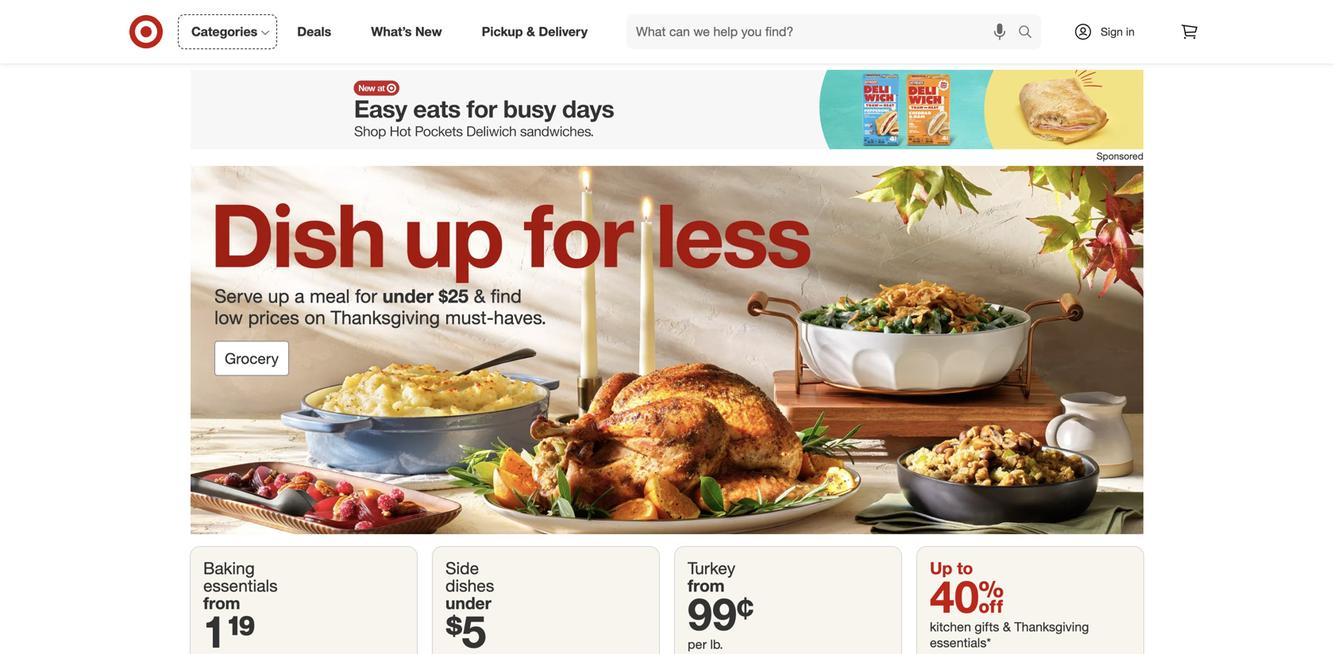 Task type: locate. For each thing, give the bounding box(es) containing it.
per lb.
[[688, 637, 724, 653]]

0 horizontal spatial &
[[474, 285, 486, 308]]

$25
[[439, 285, 469, 308]]

What can we help you find? suggestions appear below search field
[[627, 14, 1023, 49]]

sponsored
[[1097, 150, 1144, 162]]

must-
[[445, 306, 494, 329]]

1 horizontal spatial thanksgiving
[[1015, 620, 1090, 635]]

1 vertical spatial &
[[474, 285, 486, 308]]

thanksgiving inside & find low prices on thanksgiving must-haves.
[[331, 306, 440, 329]]

under down side
[[446, 594, 492, 614]]

99¢
[[688, 587, 754, 641]]

to
[[958, 559, 974, 579]]

& right gifts
[[1004, 620, 1012, 635]]

0 vertical spatial thanksgiving
[[331, 306, 440, 329]]

from
[[688, 576, 725, 596], [203, 594, 240, 614]]

0 horizontal spatial from
[[203, 594, 240, 614]]

1 horizontal spatial from
[[688, 576, 725, 596]]

&
[[527, 24, 536, 39], [474, 285, 486, 308], [1004, 620, 1012, 635]]

1 horizontal spatial under
[[446, 594, 492, 614]]

sign
[[1101, 25, 1124, 39]]

gifts
[[975, 620, 1000, 635]]

what's new
[[371, 24, 442, 39]]

thanksgiving
[[331, 306, 440, 329], [1015, 620, 1090, 635]]

0 horizontal spatial thanksgiving
[[331, 306, 440, 329]]

baking essentials from
[[203, 559, 278, 614]]

deals link
[[284, 14, 351, 49]]

prices
[[248, 306, 299, 329]]

under right for
[[383, 285, 434, 308]]

turkey
[[688, 559, 736, 579]]

serve
[[215, 285, 263, 308]]

pickup
[[482, 24, 523, 39]]

essentials*
[[931, 636, 992, 651]]

kitchen
[[931, 620, 972, 635]]

thanksgiving right on
[[331, 306, 440, 329]]

up to
[[931, 559, 974, 579]]

under
[[383, 285, 434, 308], [446, 594, 492, 614]]

1 vertical spatial under
[[446, 594, 492, 614]]

baking
[[203, 559, 255, 579]]

what's new link
[[358, 14, 462, 49]]

from up per lb.
[[688, 576, 725, 596]]

on
[[305, 306, 326, 329]]

grocery
[[225, 349, 279, 368]]

2 vertical spatial &
[[1004, 620, 1012, 635]]

sign in link
[[1061, 14, 1160, 49]]

& right $25
[[474, 285, 486, 308]]

in
[[1127, 25, 1135, 39]]

& inside kitchen gifts & thanksgiving essentials*
[[1004, 620, 1012, 635]]

dish up for less image
[[191, 166, 1144, 535]]

side dishes under
[[446, 559, 495, 614]]

find
[[491, 285, 522, 308]]

1 vertical spatial thanksgiving
[[1015, 620, 1090, 635]]

2 horizontal spatial &
[[1004, 620, 1012, 635]]

thanksgiving right gifts
[[1015, 620, 1090, 635]]

serve up a meal for under $25
[[215, 285, 469, 308]]

1 horizontal spatial &
[[527, 24, 536, 39]]

0 vertical spatial under
[[383, 285, 434, 308]]

under inside side dishes under
[[446, 594, 492, 614]]

deals
[[297, 24, 332, 39]]

& right pickup
[[527, 24, 536, 39]]

a
[[295, 285, 305, 308]]

from down baking
[[203, 594, 240, 614]]



Task type: vqa. For each thing, say whether or not it's contained in the screenshot.
& in kitchen gifts & Thanksgiving essentials*
yes



Task type: describe. For each thing, give the bounding box(es) containing it.
for
[[355, 285, 377, 308]]

from inside baking essentials from
[[203, 594, 240, 614]]

what's
[[371, 24, 412, 39]]

& inside & find low prices on thanksgiving must-haves.
[[474, 285, 486, 308]]

haves.
[[494, 306, 547, 329]]

0 horizontal spatial under
[[383, 285, 434, 308]]

grocery button
[[215, 341, 289, 376]]

sign in
[[1101, 25, 1135, 39]]

essentials
[[203, 576, 278, 596]]

pickup & delivery link
[[469, 14, 608, 49]]

meal
[[310, 285, 350, 308]]

0 vertical spatial &
[[527, 24, 536, 39]]

up
[[268, 285, 290, 308]]

low
[[215, 306, 243, 329]]

kitchen gifts & thanksgiving essentials*
[[931, 620, 1090, 651]]

up
[[931, 559, 953, 579]]

from inside 'turkey from'
[[688, 576, 725, 596]]

per
[[688, 637, 707, 653]]

search button
[[1012, 14, 1050, 52]]

dishes
[[446, 576, 495, 596]]

thanksgiving inside kitchen gifts & thanksgiving essentials*
[[1015, 620, 1090, 635]]

categories
[[192, 24, 258, 39]]

advertisement region
[[191, 70, 1144, 149]]

lb.
[[711, 637, 724, 653]]

& find low prices on thanksgiving must-haves.
[[215, 285, 547, 329]]

delivery
[[539, 24, 588, 39]]

turkey from
[[688, 559, 736, 596]]

new
[[415, 24, 442, 39]]

side
[[446, 559, 479, 579]]

categories link
[[178, 14, 277, 49]]

40
[[931, 570, 1005, 624]]

pickup & delivery
[[482, 24, 588, 39]]

search
[[1012, 25, 1050, 41]]



